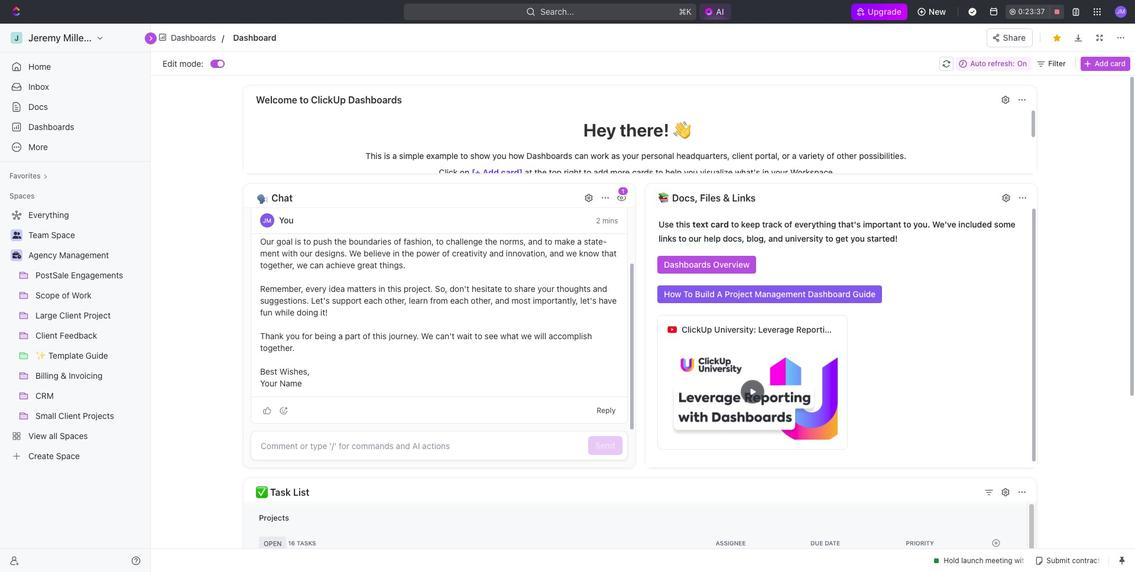 Task type: vqa. For each thing, say whether or not it's contained in the screenshot.
Tara inside 'TARA SHULTZ'S WORKSPACE'
no



Task type: describe. For each thing, give the bounding box(es) containing it.
to keep track of everything that's important to you. we've included some links to our help docs, blog, and university to get you started!
[[659, 219, 1018, 244]]

clickup university: leverage reporting with dashboards link
[[682, 316, 903, 344]]

docs,
[[723, 234, 745, 244]]

great
[[358, 260, 377, 270]]

more
[[611, 167, 630, 177]]

remember,
[[260, 284, 304, 294]]

welcome for welcome to clickup dashboards
[[256, 95, 297, 105]]

university:
[[715, 325, 757, 335]]

small
[[35, 411, 56, 421]]

of right "power"
[[442, 248, 450, 259]]

mins
[[603, 216, 618, 225]]

can inside our goal is to push the boundaries of fashion, to challenge the norms, and to make a state ment with our designs. we believe in the power of creativity and innovation, and we know that together, we can achieve great things.
[[310, 260, 324, 270]]

priority button
[[874, 540, 969, 547]]

clickup logo image
[[1077, 28, 1130, 39]]

cards
[[632, 167, 654, 177]]

we've
[[933, 219, 957, 230]]

feedback
[[60, 331, 97, 341]]

1 vertical spatial jm
[[263, 217, 272, 224]]

16
[[288, 540, 295, 547]]

engagements
[[71, 270, 123, 280]]

use
[[659, 219, 674, 230]]

our inside to keep track of everything that's important to you. we've included some links to our help docs, blog, and university to get you started!
[[689, 234, 702, 244]]

✨ template guide
[[35, 351, 108, 361]]

0 horizontal spatial add
[[483, 167, 499, 177]]

home
[[28, 62, 51, 72]]

goal
[[277, 237, 293, 247]]

reply
[[597, 406, 616, 415]]

spaces inside tree
[[60, 431, 88, 441]]

share button
[[987, 28, 1033, 47]]

assignee
[[716, 540, 746, 547]]

1 vertical spatial management
[[755, 289, 806, 299]]

is inside welcome to our exciting fashion project! this is a unique opportunity for us all to come to gether and create something truly special. we're thrilled to have each one of you on board.
[[434, 201, 441, 211]]

portal,
[[756, 151, 780, 161]]

most
[[512, 296, 531, 306]]

postsale
[[35, 270, 69, 280]]

together,
[[260, 260, 295, 270]]

visualize
[[700, 167, 733, 177]]

scope of work
[[35, 290, 92, 300]]

miller's
[[63, 33, 95, 43]]

as
[[612, 151, 620, 161]]

norms,
[[500, 237, 526, 247]]

and up let's
[[593, 284, 608, 294]]

you inside thank you for being a part of this journey. we can't wait to see what we will accomplish together.
[[286, 331, 300, 341]]

started!
[[867, 234, 898, 244]]

due
[[811, 540, 824, 547]]

space for team space
[[51, 230, 75, 240]]

keep
[[742, 219, 760, 230]]

16 tasks button
[[287, 540, 320, 547]]

edit
[[163, 58, 177, 68]]

top
[[549, 167, 562, 177]]

all inside sidebar navigation
[[49, 431, 58, 441]]

achieve
[[326, 260, 355, 270]]

billing & invoicing link
[[35, 367, 143, 386]]

thoughts
[[557, 284, 591, 294]]

reporting
[[797, 325, 835, 335]]

to inside remember, every idea matters in this project. so, don't hesitate to share your thoughts and suggestions. let's support each other, learn from each other, and most importantly, let's have fun while doing it!
[[505, 284, 512, 294]]

each inside welcome to our exciting fashion project! this is a unique opportunity for us all to come to gether and create something truly special. we're thrilled to have each one of you on board.
[[507, 213, 525, 223]]

accomplish
[[549, 331, 592, 341]]

assignee button
[[685, 540, 780, 547]]

in inside remember, every idea matters in this project. so, don't hesitate to share your thoughts and suggestions. let's support each other, learn from each other, and most importantly, let's have fun while doing it!
[[379, 284, 385, 294]]

0 vertical spatial this
[[366, 151, 382, 161]]

1 horizontal spatial is
[[384, 151, 390, 161]]

1 horizontal spatial guide
[[853, 289, 876, 299]]

2 other, from the left
[[471, 296, 493, 306]]

large client project link
[[35, 306, 143, 325]]

and inside welcome to our exciting fashion project! this is a unique opportunity for us all to come to gether and create something truly special. we're thrilled to have each one of you on board.
[[288, 213, 302, 223]]

unique
[[450, 201, 475, 211]]

doing
[[297, 308, 318, 318]]

a inside welcome to our exciting fashion project! this is a unique opportunity for us all to come to gether and create something truly special. we're thrilled to have each one of you on board.
[[443, 201, 447, 211]]

of left 'other'
[[827, 151, 835, 161]]

jeremy miller's workspace
[[28, 33, 147, 43]]

view all spaces
[[28, 431, 88, 441]]

jm inside the jm dropdown button
[[1117, 8, 1126, 15]]

0 vertical spatial your
[[623, 151, 640, 161]]

client
[[732, 151, 753, 161]]

of inside welcome to our exciting fashion project! this is a unique opportunity for us all to come to gether and create something truly special. we're thrilled to have each one of you on board.
[[544, 213, 552, 223]]

2023
[[1011, 29, 1029, 38]]

client feedback
[[35, 331, 97, 341]]

user group image
[[12, 232, 21, 239]]

1 horizontal spatial clickup
[[682, 325, 713, 335]]

your inside remember, every idea matters in this project. so, don't hesitate to share your thoughts and suggestions. let's support each other, learn from each other, and most importantly, let's have fun while doing it!
[[538, 284, 555, 294]]

1 horizontal spatial each
[[450, 296, 469, 306]]

& inside button
[[724, 193, 730, 203]]

best
[[260, 367, 277, 377]]

something
[[330, 213, 371, 223]]

sidebar navigation
[[0, 24, 153, 573]]

how
[[509, 151, 525, 161]]

tree inside sidebar navigation
[[5, 206, 146, 466]]

of inside to keep track of everything that's important to you. we've included some links to our help docs, blog, and university to get you started!
[[785, 219, 793, 230]]

list
[[293, 487, 310, 498]]

jeremy
[[28, 33, 61, 43]]

get
[[836, 234, 849, 244]]

new button
[[913, 2, 954, 21]]

university
[[786, 234, 824, 244]]

name
[[280, 379, 302, 389]]

special.
[[392, 213, 421, 223]]

0 horizontal spatial we
[[297, 260, 308, 270]]

hey
[[584, 119, 616, 140]]

📚 docs, files & links
[[658, 193, 756, 203]]

for inside thank you for being a part of this journey. we can't wait to see what we will accomplish together.
[[302, 331, 313, 341]]

for inside welcome to our exciting fashion project! this is a unique opportunity for us all to come to gether and create something truly special. we're thrilled to have each one of you on board.
[[524, 201, 535, 211]]

1 vertical spatial your
[[772, 167, 789, 177]]

1 horizontal spatial at
[[1031, 29, 1038, 38]]

click on [+ add card] at the top right to add more cards to help you visualize what's in your workspace.
[[439, 167, 836, 177]]

things.
[[380, 260, 406, 270]]

workspace.
[[791, 167, 836, 177]]

🗣 chat
[[256, 193, 293, 203]]

you left "how"
[[493, 151, 507, 161]]

wait
[[457, 331, 473, 341]]

add inside button
[[1095, 59, 1109, 68]]

agency management link
[[28, 246, 143, 265]]

docs link
[[5, 98, 146, 117]]

0 horizontal spatial help
[[666, 167, 682, 177]]

clickup inside button
[[311, 95, 346, 105]]

dashboards inside button
[[348, 95, 402, 105]]

create space link
[[5, 447, 143, 466]]

with inside our goal is to push the boundaries of fashion, to challenge the norms, and to make a state ment with our designs. we believe in the power of creativity and innovation, and we know that together, we can achieve great things.
[[282, 248, 298, 259]]

0 vertical spatial project
[[725, 289, 753, 299]]

how
[[664, 289, 682, 299]]

upgrade link
[[852, 4, 908, 20]]

files
[[701, 193, 721, 203]]

and down norms,
[[490, 248, 504, 259]]

don't
[[450, 284, 470, 294]]

will
[[534, 331, 547, 341]]



Task type: locate. For each thing, give the bounding box(es) containing it.
ai
[[717, 7, 724, 17]]

1 vertical spatial project
[[84, 311, 111, 321]]

📚 docs, files & links button
[[658, 190, 995, 206]]

projects down the crm link
[[83, 411, 114, 421]]

0 horizontal spatial all
[[49, 431, 58, 441]]

management down team space link in the top of the page
[[59, 250, 109, 260]]

guide right dashboard
[[853, 289, 876, 299]]

scope
[[35, 290, 60, 300]]

part
[[345, 331, 361, 341]]

important
[[863, 219, 902, 230]]

1 horizontal spatial can
[[575, 151, 589, 161]]

2 horizontal spatial each
[[507, 213, 525, 223]]

have inside remember, every idea matters in this project. so, don't hesitate to share your thoughts and suggestions. let's support each other, learn from each other, and most importantly, let's have fun while doing it!
[[599, 296, 617, 306]]

create space
[[28, 451, 80, 461]]

included
[[959, 219, 993, 230]]

0 horizontal spatial management
[[59, 250, 109, 260]]

0 horizontal spatial projects
[[83, 411, 114, 421]]

auto refresh: on
[[971, 59, 1028, 68]]

1 vertical spatial our
[[689, 234, 702, 244]]

hey there! 👋
[[584, 119, 691, 140]]

projects inside sidebar navigation
[[83, 411, 114, 421]]

on left [+
[[460, 167, 470, 177]]

of inside thank you for being a part of this journey. we can't wait to see what we will accomplish together.
[[363, 331, 371, 341]]

1 vertical spatial dashboards link
[[5, 118, 146, 137]]

a right or
[[793, 151, 797, 161]]

2 vertical spatial is
[[295, 237, 301, 247]]

we inside our goal is to push the boundaries of fashion, to challenge the norms, and to make a state ment with our designs. we believe in the power of creativity and innovation, and we know that together, we can achieve great things.
[[349, 248, 362, 259]]

tree
[[5, 206, 146, 466]]

due date button
[[780, 540, 874, 547]]

1 vertical spatial for
[[302, 331, 313, 341]]

0 vertical spatial with
[[282, 248, 298, 259]]

text
[[693, 219, 709, 230]]

crm link
[[35, 387, 143, 406]]

card right text on the right of the page
[[711, 219, 729, 230]]

0 horizontal spatial jm
[[263, 217, 272, 224]]

make
[[555, 237, 575, 247]]

the down fashion, in the top left of the page
[[402, 248, 414, 259]]

projects down task
[[259, 513, 289, 523]]

2 horizontal spatial your
[[772, 167, 789, 177]]

billing
[[35, 371, 58, 381]]

so,
[[435, 284, 448, 294]]

1
[[622, 188, 625, 195]]

2 horizontal spatial in
[[763, 167, 769, 177]]

the left norms,
[[485, 237, 498, 247]]

client feedback link
[[35, 327, 143, 345]]

our inside our goal is to push the boundaries of fashion, to challenge the norms, and to make a state ment with our designs. we believe in the power of creativity and innovation, and we know that together, we can achieve great things.
[[300, 248, 313, 259]]

can
[[575, 151, 589, 161], [310, 260, 324, 270]]

we down make
[[566, 248, 577, 259]]

0 vertical spatial card
[[1111, 59, 1126, 68]]

0 horizontal spatial this
[[373, 331, 387, 341]]

1 horizontal spatial management
[[755, 289, 806, 299]]

search...
[[541, 7, 575, 17]]

dashboards
[[171, 32, 216, 42], [348, 95, 402, 105], [28, 122, 74, 132], [527, 151, 573, 161], [664, 260, 711, 270], [856, 325, 903, 335]]

creativity
[[452, 248, 487, 259]]

on inside welcome to our exciting fashion project! this is a unique opportunity for us all to come to gether and create something truly special. we're thrilled to have each one of you on board.
[[570, 213, 579, 223]]

all right us
[[548, 201, 557, 211]]

1 horizontal spatial on
[[570, 213, 579, 223]]

we left "can't"
[[421, 331, 434, 341]]

jm button
[[1112, 2, 1131, 21]]

project.
[[404, 284, 433, 294]]

you inside to keep track of everything that's important to you. we've included some links to our help docs, blog, and university to get you started!
[[851, 234, 865, 244]]

a left simple
[[393, 151, 397, 161]]

help inside to keep track of everything that's important to you. we've included some links to our help docs, blog, and university to get you started!
[[704, 234, 721, 244]]

our left designs.
[[300, 248, 313, 259]]

and inside to keep track of everything that's important to you. we've included some links to our help docs, blog, and university to get you started!
[[769, 234, 783, 244]]

this inside thank you for being a part of this journey. we can't wait to see what we will accomplish together.
[[373, 331, 387, 341]]

✨
[[35, 351, 46, 361]]

0 vertical spatial on
[[460, 167, 470, 177]]

guide inside tree
[[86, 351, 108, 361]]

1 vertical spatial all
[[49, 431, 58, 441]]

1 vertical spatial clickup
[[682, 325, 713, 335]]

project right a
[[725, 289, 753, 299]]

1 horizontal spatial other,
[[471, 296, 493, 306]]

2 vertical spatial our
[[300, 248, 313, 259]]

projects
[[83, 411, 114, 421], [259, 513, 289, 523]]

1 horizontal spatial &
[[724, 193, 730, 203]]

0 vertical spatial we
[[566, 248, 577, 259]]

client for large
[[59, 311, 81, 321]]

0 horizontal spatial is
[[295, 237, 301, 247]]

1 horizontal spatial all
[[548, 201, 557, 211]]

scope of work link
[[35, 286, 143, 305]]

filter button
[[1035, 56, 1071, 71]]

card down clickup logo
[[1111, 59, 1126, 68]]

spaces
[[9, 192, 35, 201], [60, 431, 88, 441]]

2 vertical spatial this
[[373, 331, 387, 341]]

✅ task list
[[256, 487, 310, 498]]

possibilities.
[[860, 151, 907, 161]]

1 vertical spatial have
[[599, 296, 617, 306]]

space inside 'link'
[[56, 451, 80, 461]]

use this text card
[[659, 219, 729, 230]]

in inside our goal is to push the boundaries of fashion, to challenge the norms, and to make a state ment with our designs. we believe in the power of creativity and innovation, and we know that together, we can achieve great things.
[[393, 248, 400, 259]]

challenge
[[446, 237, 483, 247]]

0 vertical spatial we
[[349, 248, 362, 259]]

our up create on the top of the page
[[308, 201, 320, 211]]

designs.
[[315, 248, 347, 259]]

spaces down favorites
[[9, 192, 35, 201]]

1 vertical spatial on
[[570, 213, 579, 223]]

0 horizontal spatial spaces
[[9, 192, 35, 201]]

importantly,
[[533, 296, 578, 306]]

a left part
[[338, 331, 343, 341]]

in down portal,
[[763, 167, 769, 177]]

1 horizontal spatial your
[[623, 151, 640, 161]]

client
[[59, 311, 81, 321], [35, 331, 58, 341], [59, 411, 81, 421]]

1 vertical spatial at
[[525, 167, 532, 177]]

0 horizontal spatial card
[[711, 219, 729, 230]]

1 vertical spatial with
[[837, 325, 854, 335]]

each down matters
[[364, 296, 383, 306]]

we inside thank you for being a part of this journey. we can't wait to see what we will accomplish together.
[[521, 331, 532, 341]]

welcome for welcome to our exciting fashion project! this is a unique opportunity for us all to come to gether and create something truly special. we're thrilled to have each one of you on board.
[[260, 201, 296, 211]]

1 vertical spatial &
[[61, 371, 67, 381]]

have down opportunity
[[486, 213, 504, 223]]

& right files
[[724, 193, 730, 203]]

2 horizontal spatial is
[[434, 201, 441, 211]]

0 vertical spatial dashboards link
[[156, 29, 220, 46]]

you right get
[[851, 234, 865, 244]]

we up great
[[349, 248, 362, 259]]

team
[[28, 230, 49, 240]]

1 horizontal spatial with
[[837, 325, 854, 335]]

and left create on the top of the page
[[288, 213, 302, 223]]

client for small
[[59, 411, 81, 421]]

together.
[[260, 343, 295, 353]]

opportunity
[[478, 201, 522, 211]]

a inside thank you for being a part of this journey. we can't wait to see what we will accomplish together.
[[338, 331, 343, 341]]

learn
[[409, 296, 428, 306]]

dashboards link up mode:
[[156, 29, 220, 46]]

is left simple
[[384, 151, 390, 161]]

this up we're
[[416, 201, 432, 211]]

variety
[[799, 151, 825, 161]]

dashboards link up 'more' 'dropdown button'
[[5, 118, 146, 137]]

1 horizontal spatial projects
[[259, 513, 289, 523]]

with down goal
[[282, 248, 298, 259]]

all right view
[[49, 431, 58, 441]]

you up make
[[554, 213, 568, 223]]

us
[[537, 201, 546, 211]]

0 vertical spatial in
[[763, 167, 769, 177]]

0 vertical spatial add
[[1095, 59, 1109, 68]]

other
[[837, 151, 857, 161]]

0 horizontal spatial your
[[538, 284, 555, 294]]

can left work
[[575, 151, 589, 161]]

2 horizontal spatial this
[[676, 219, 691, 230]]

1 horizontal spatial in
[[393, 248, 400, 259]]

this
[[676, 219, 691, 230], [388, 284, 402, 294], [373, 331, 387, 341]]

of right 'track'
[[785, 219, 793, 230]]

is right goal
[[295, 237, 301, 247]]

1 vertical spatial this
[[388, 284, 402, 294]]

0 horizontal spatial other,
[[385, 296, 407, 306]]

guide down client feedback link at left bottom
[[86, 351, 108, 361]]

add down clickup logo
[[1095, 59, 1109, 68]]

of left the work
[[62, 290, 70, 300]]

this left simple
[[366, 151, 382, 161]]

believe
[[364, 248, 391, 259]]

of inside 'link'
[[62, 290, 70, 300]]

0 vertical spatial help
[[666, 167, 682, 177]]

share
[[515, 284, 536, 294]]

can down designs.
[[310, 260, 324, 270]]

all inside welcome to our exciting fashion project! this is a unique opportunity for us all to come to gether and create something truly special. we're thrilled to have each one of you on board.
[[548, 201, 557, 211]]

this inside welcome to our exciting fashion project! this is a unique opportunity for us all to come to gether and create something truly special. we're thrilled to have each one of you on board.
[[416, 201, 432, 211]]

1 vertical spatial can
[[310, 260, 324, 270]]

0 vertical spatial welcome
[[256, 95, 297, 105]]

innovation,
[[506, 248, 548, 259]]

✅ task list button
[[256, 484, 978, 501]]

fun
[[260, 308, 273, 318]]

0 horizontal spatial can
[[310, 260, 324, 270]]

your down or
[[772, 167, 789, 177]]

have inside welcome to our exciting fashion project! this is a unique opportunity for us all to come to gether and create something truly special. we're thrilled to have each one of you on board.
[[486, 213, 504, 223]]

1 horizontal spatial we
[[521, 331, 532, 341]]

0 vertical spatial our
[[308, 201, 320, 211]]

management up leverage
[[755, 289, 806, 299]]

dashboards link
[[156, 29, 220, 46], [5, 118, 146, 137]]

the up designs.
[[334, 237, 347, 247]]

1 vertical spatial we
[[297, 260, 308, 270]]

crm
[[35, 391, 54, 401]]

every
[[306, 284, 327, 294]]

dashboards inside sidebar navigation
[[28, 122, 74, 132]]

simple
[[399, 151, 424, 161]]

support
[[332, 296, 362, 306]]

16 tasks
[[288, 540, 316, 547]]

card inside button
[[1111, 59, 1126, 68]]

you inside welcome to our exciting fashion project! this is a unique opportunity for us all to come to gether and create something truly special. we're thrilled to have each one of you on board.
[[554, 213, 568, 223]]

0 vertical spatial &
[[724, 193, 730, 203]]

tree containing everything
[[5, 206, 146, 466]]

0 vertical spatial can
[[575, 151, 589, 161]]

your
[[623, 151, 640, 161], [772, 167, 789, 177], [538, 284, 555, 294]]

0 horizontal spatial we
[[349, 248, 362, 259]]

0 horizontal spatial on
[[460, 167, 470, 177]]

client up the view all spaces link at the left bottom of page
[[59, 411, 81, 421]]

dashboards link inside sidebar navigation
[[5, 118, 146, 137]]

this down things.
[[388, 284, 402, 294]]

0 horizontal spatial project
[[84, 311, 111, 321]]

to inside welcome to clickup dashboards button
[[300, 95, 309, 105]]

jm up clickup logo
[[1117, 8, 1126, 15]]

each left one
[[507, 213, 525, 223]]

in up things.
[[393, 248, 400, 259]]

the
[[535, 167, 547, 177], [334, 237, 347, 247], [485, 237, 498, 247], [402, 248, 414, 259]]

0 vertical spatial at
[[1031, 29, 1038, 38]]

on
[[1018, 59, 1028, 68]]

project down scope of work 'link'
[[84, 311, 111, 321]]

jeremy miller's workspace, , element
[[11, 32, 22, 44]]

1 vertical spatial add
[[483, 167, 499, 177]]

0 vertical spatial spaces
[[9, 192, 35, 201]]

help down text on the right of the page
[[704, 234, 721, 244]]

is up we're
[[434, 201, 441, 211]]

1 vertical spatial spaces
[[60, 431, 88, 441]]

click
[[439, 167, 458, 177]]

a
[[393, 151, 397, 161], [793, 151, 797, 161], [443, 201, 447, 211], [578, 237, 582, 247], [338, 331, 343, 341]]

dec
[[982, 29, 996, 38]]

of right one
[[544, 213, 552, 223]]

of left fashion, in the top left of the page
[[394, 237, 402, 247]]

other, left learn
[[385, 296, 407, 306]]

0 vertical spatial clickup
[[311, 95, 346, 105]]

our down use this text card in the top right of the page
[[689, 234, 702, 244]]

pm
[[1057, 29, 1069, 38]]

1 vertical spatial card
[[711, 219, 729, 230]]

jm left you
[[263, 217, 272, 224]]

a up we're
[[443, 201, 447, 211]]

1 horizontal spatial have
[[599, 296, 617, 306]]

create
[[304, 213, 328, 223]]

have right let's
[[599, 296, 617, 306]]

2 vertical spatial client
[[59, 411, 81, 421]]

send
[[596, 441, 616, 451]]

track
[[763, 219, 783, 230]]

a right make
[[578, 237, 582, 247]]

your right "as"
[[623, 151, 640, 161]]

we left will
[[521, 331, 532, 341]]

right
[[564, 167, 582, 177]]

we right together,
[[297, 260, 308, 270]]

space down the view all spaces link at the left bottom of page
[[56, 451, 80, 461]]

billing & invoicing
[[35, 371, 103, 381]]

help down the personal
[[666, 167, 682, 177]]

0 vertical spatial this
[[676, 219, 691, 230]]

1 horizontal spatial project
[[725, 289, 753, 299]]

this left journey.
[[373, 331, 387, 341]]

ment
[[260, 237, 607, 259]]

for left us
[[524, 201, 535, 211]]

this right use on the right top of page
[[676, 219, 691, 230]]

1 horizontal spatial dashboards link
[[156, 29, 220, 46]]

with right reporting
[[837, 325, 854, 335]]

1 other, from the left
[[385, 296, 407, 306]]

client up client feedback
[[59, 311, 81, 321]]

[+
[[472, 167, 481, 177]]

and down 'track'
[[769, 234, 783, 244]]

of right part
[[363, 331, 371, 341]]

business time image
[[12, 252, 21, 259]]

1 vertical spatial guide
[[86, 351, 108, 361]]

our inside welcome to our exciting fashion project! this is a unique opportunity for us all to come to gether and create something truly special. we're thrilled to have each one of you on board.
[[308, 201, 320, 211]]

exciting
[[323, 201, 352, 211]]

project inside large client project link
[[84, 311, 111, 321]]

0 horizontal spatial each
[[364, 296, 383, 306]]

2 vertical spatial we
[[521, 331, 532, 341]]

you
[[279, 215, 294, 225]]

2 horizontal spatial we
[[566, 248, 577, 259]]

0 horizontal spatial with
[[282, 248, 298, 259]]

welcome inside welcome to clickup dashboards button
[[256, 95, 297, 105]]

1 horizontal spatial jm
[[1117, 8, 1126, 15]]

1 horizontal spatial this
[[416, 201, 432, 211]]

0 horizontal spatial this
[[366, 151, 382, 161]]

see
[[485, 331, 498, 341]]

& inside tree
[[61, 371, 67, 381]]

for left being
[[302, 331, 313, 341]]

remember, every idea matters in this project. so, don't hesitate to share your thoughts and suggestions. let's support each other, learn from each other, and most importantly, let's have fun while doing it!
[[260, 284, 619, 318]]

the left top
[[535, 167, 547, 177]]

a inside our goal is to push the boundaries of fashion, to challenge the norms, and to make a state ment with our designs. we believe in the power of creativity and innovation, and we know that together, we can achieve great things.
[[578, 237, 582, 247]]

1 vertical spatial this
[[416, 201, 432, 211]]

and up innovation,
[[528, 237, 543, 247]]

this inside remember, every idea matters in this project. so, don't hesitate to share your thoughts and suggestions. let's support each other, learn from each other, and most importantly, let's have fun while doing it!
[[388, 284, 402, 294]]

to inside thank you for being a part of this journey. we can't wait to see what we will accomplish together.
[[475, 331, 483, 341]]

space up agency management
[[51, 230, 75, 240]]

None text field
[[233, 30, 562, 45]]

thank you for being a part of this journey. we can't wait to see what we will accomplish together.
[[260, 331, 595, 353]]

you up together.
[[286, 331, 300, 341]]

welcome to clickup dashboards button
[[256, 92, 995, 108]]

1 horizontal spatial help
[[704, 234, 721, 244]]

your up importantly,
[[538, 284, 555, 294]]

of
[[827, 151, 835, 161], [544, 213, 552, 223], [785, 219, 793, 230], [394, 237, 402, 247], [442, 248, 450, 259], [62, 290, 70, 300], [363, 331, 371, 341]]

0 vertical spatial have
[[486, 213, 504, 223]]

you down headquarters,
[[684, 167, 698, 177]]

is inside our goal is to push the boundaries of fashion, to challenge the norms, and to make a state ment with our designs. we believe in the power of creativity and innovation, and we know that together, we can achieve great things.
[[295, 237, 301, 247]]

at left 1:07
[[1031, 29, 1038, 38]]

links
[[733, 193, 756, 203]]

that
[[602, 248, 617, 259]]

and left most
[[495, 296, 510, 306]]

1 horizontal spatial spaces
[[60, 431, 88, 441]]

at right card]
[[525, 167, 532, 177]]

other, down hesitate
[[471, 296, 493, 306]]

0 vertical spatial is
[[384, 151, 390, 161]]

we inside thank you for being a part of this journey. we can't wait to see what we will accomplish together.
[[421, 331, 434, 341]]

welcome inside welcome to our exciting fashion project! this is a unique opportunity for us all to come to gether and create something truly special. we're thrilled to have each one of you on board.
[[260, 201, 296, 211]]

in right matters
[[379, 284, 385, 294]]

spaces down the small client projects
[[60, 431, 88, 441]]

management
[[59, 250, 109, 260], [755, 289, 806, 299]]

while
[[275, 308, 295, 318]]

each down don't
[[450, 296, 469, 306]]

on down come
[[570, 213, 579, 223]]

client down large at the bottom of the page
[[35, 331, 58, 341]]

space for create space
[[56, 451, 80, 461]]

0 horizontal spatial guide
[[86, 351, 108, 361]]

1 horizontal spatial we
[[421, 331, 434, 341]]

0 horizontal spatial &
[[61, 371, 67, 381]]

🗣 chat button
[[256, 190, 578, 206]]

1 vertical spatial client
[[35, 331, 58, 341]]

ai button
[[700, 4, 732, 20]]

being
[[315, 331, 336, 341]]

& right billing
[[61, 371, 67, 381]]

and down make
[[550, 248, 564, 259]]

there!
[[620, 119, 670, 140]]

add right [+
[[483, 167, 499, 177]]

1 horizontal spatial for
[[524, 201, 535, 211]]

work
[[591, 151, 609, 161]]

1 vertical spatial welcome
[[260, 201, 296, 211]]

0 vertical spatial all
[[548, 201, 557, 211]]

due date
[[811, 540, 841, 547]]

thrilled
[[448, 213, 474, 223]]

0 horizontal spatial clickup
[[311, 95, 346, 105]]

idea
[[329, 284, 345, 294]]

management inside tree
[[59, 250, 109, 260]]

wishes,
[[280, 367, 310, 377]]



